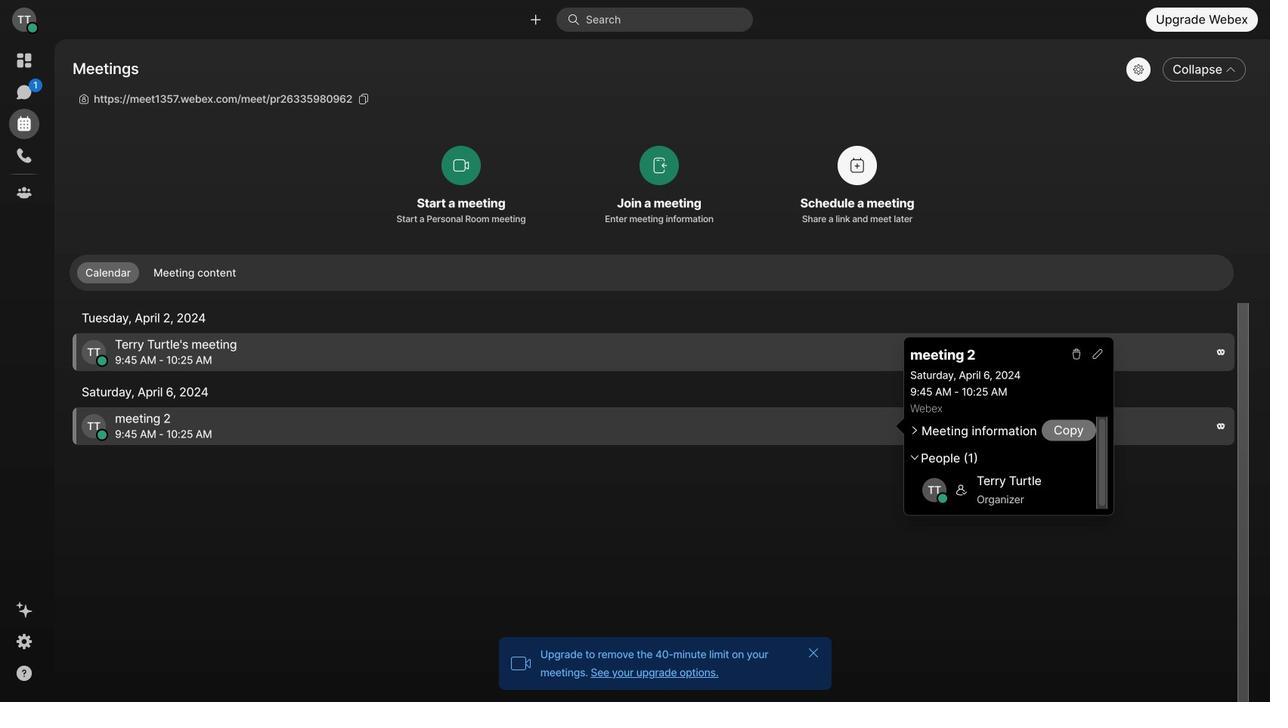 Task type: describe. For each thing, give the bounding box(es) containing it.
arrow down_12 image
[[910, 453, 918, 462]]

terry turtle (terryturtle85@gmail.com · organizer) list item
[[910, 471, 1096, 510]]

webex tab list
[[9, 45, 42, 208]]



Task type: locate. For each thing, give the bounding box(es) containing it.
cancel_16 image
[[808, 647, 819, 659]]

arrow right_12 image
[[910, 426, 919, 435]]

april 6, 2024 9:45 am to 10:25 am meeting 2 non-recurring meeting,  terry turtle list item
[[73, 408, 1235, 445]]

meeting response image
[[956, 484, 968, 496]]

camera_28 image
[[510, 653, 531, 674]]

navigation
[[0, 39, 48, 702]]



Task type: vqa. For each thing, say whether or not it's contained in the screenshot.
navigation
yes



